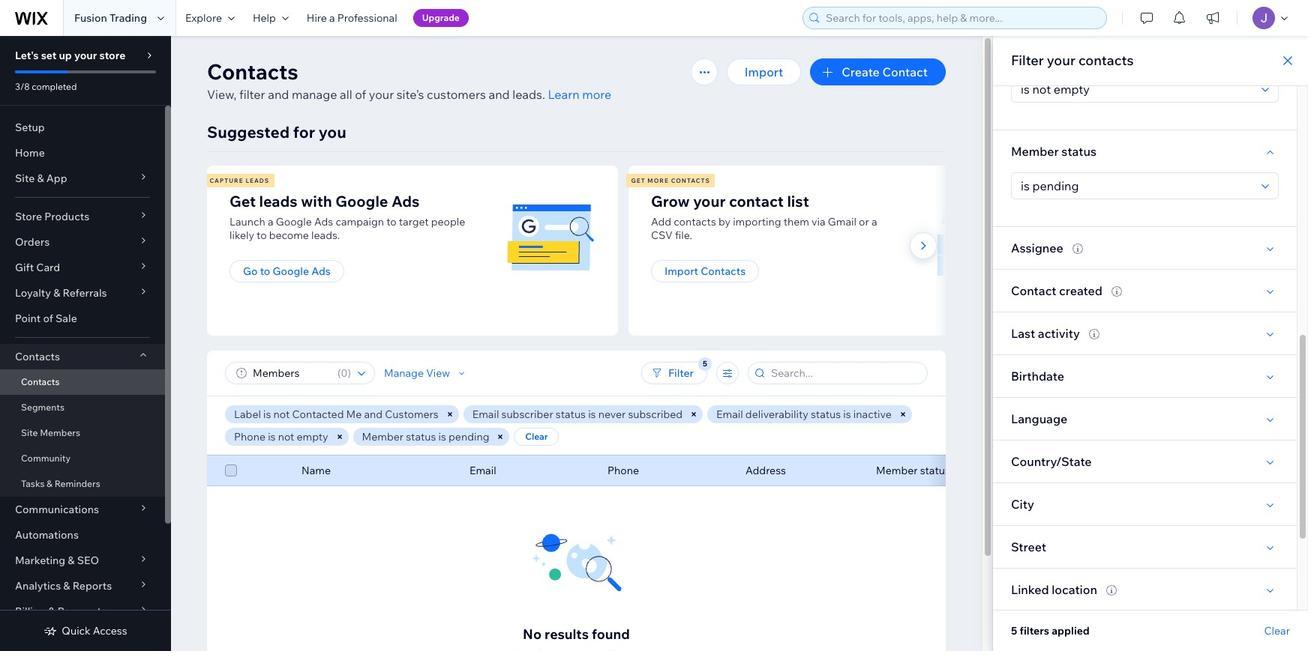 Task type: locate. For each thing, give the bounding box(es) containing it.
site & app
[[15, 172, 67, 185]]

1 vertical spatial ads
[[314, 215, 333, 229]]

segments
[[21, 402, 65, 413]]

2 vertical spatial member
[[876, 464, 918, 478]]

1 vertical spatial not
[[278, 431, 294, 444]]

0 vertical spatial clear
[[525, 431, 548, 443]]

import contacts button
[[651, 260, 759, 283]]

0 vertical spatial of
[[355, 87, 366, 102]]

contacts up segments
[[21, 377, 60, 388]]

2 horizontal spatial a
[[872, 215, 877, 229]]

upgrade
[[422, 12, 460, 23]]

is right label
[[263, 408, 271, 422]]

& for marketing
[[68, 554, 75, 568]]

clear for the rightmost clear button
[[1264, 625, 1290, 638]]

site
[[15, 172, 35, 185], [21, 428, 38, 439]]

phone down label
[[234, 431, 266, 444]]

manage
[[384, 367, 424, 380]]

1 vertical spatial of
[[43, 312, 53, 326]]

site down home
[[15, 172, 35, 185]]

members
[[40, 428, 80, 439]]

suggested
[[207, 122, 290, 142]]

contacts down point of sale
[[15, 350, 60, 364]]

0 horizontal spatial contact
[[883, 65, 928, 80]]

1 vertical spatial clear button
[[1264, 625, 1290, 638]]

1 vertical spatial leads.
[[311, 229, 340, 242]]

email for email deliverability status is inactive
[[716, 408, 743, 422]]

never
[[598, 408, 626, 422]]

billing
[[15, 605, 46, 619]]

contacts inside grow your contact list add contacts by importing them via gmail or a csv file.
[[674, 215, 716, 229]]

0
[[341, 367, 348, 380]]

&
[[37, 172, 44, 185], [53, 287, 60, 300], [47, 479, 53, 490], [68, 554, 75, 568], [63, 580, 70, 593], [48, 605, 55, 619]]

manage view
[[384, 367, 450, 380]]

import button
[[727, 59, 801, 86]]

point
[[15, 312, 41, 326]]

0 horizontal spatial a
[[268, 215, 273, 229]]

ads down with
[[314, 215, 333, 229]]

hire a professional link
[[298, 0, 406, 36]]

site for site & app
[[15, 172, 35, 185]]

leads. inside contacts view, filter and manage all of your site's customers and leads. learn more
[[512, 87, 545, 102]]

& left seo
[[68, 554, 75, 568]]

birthdate
[[1011, 369, 1064, 384]]

contacts up filter at left
[[207, 59, 298, 85]]

0 vertical spatial google
[[336, 192, 388, 211]]

activity
[[1038, 326, 1080, 341]]

5 filters applied
[[1011, 625, 1090, 638]]

phone down the never
[[608, 464, 639, 478]]

& for site
[[37, 172, 44, 185]]

leads. inside get leads with google ads launch a google ads campaign to target people likely to become leads.
[[311, 229, 340, 242]]

contacts button
[[0, 344, 165, 370]]

1 vertical spatial member
[[362, 431, 404, 444]]

1 vertical spatial select an option field
[[1016, 173, 1257, 199]]

of right all
[[355, 87, 366, 102]]

google
[[336, 192, 388, 211], [276, 215, 312, 229], [273, 265, 309, 278]]

ads down get leads with google ads launch a google ads campaign to target people likely to become leads.
[[311, 265, 331, 278]]

contacts inside dropdown button
[[15, 350, 60, 364]]

likely
[[230, 229, 254, 242]]

clear inside button
[[525, 431, 548, 443]]

(
[[337, 367, 341, 380]]

contacts down "by"
[[701, 265, 746, 278]]

for
[[293, 122, 315, 142]]

learn
[[548, 87, 580, 102]]

point of sale link
[[0, 306, 165, 332]]

leads
[[246, 177, 269, 185]]

and right the me
[[364, 408, 383, 422]]

& left app
[[37, 172, 44, 185]]

ads up target
[[392, 192, 420, 211]]

explore
[[185, 11, 222, 25]]

0 vertical spatial clear button
[[514, 428, 559, 446]]

to right go
[[260, 265, 270, 278]]

0 vertical spatial member
[[1011, 144, 1059, 159]]

1 horizontal spatial phone
[[608, 464, 639, 478]]

gift
[[15, 261, 34, 275]]

a right or
[[872, 215, 877, 229]]

loyalty & referrals button
[[0, 281, 165, 306]]

contact down assignee at right
[[1011, 284, 1057, 299]]

import contacts
[[665, 265, 746, 278]]

Select an option field
[[1016, 77, 1257, 102], [1016, 173, 1257, 199]]

0 vertical spatial contacts
[[1079, 52, 1134, 69]]

store products button
[[0, 204, 165, 230]]

list
[[205, 166, 1046, 336]]

campaign
[[336, 215, 384, 229]]

0 horizontal spatial of
[[43, 312, 53, 326]]

& right loyalty
[[53, 287, 60, 300]]

filter your contacts
[[1011, 52, 1134, 69]]

1 vertical spatial site
[[21, 428, 38, 439]]

filter inside filter button
[[668, 367, 694, 380]]

site inside site & app dropdown button
[[15, 172, 35, 185]]

google inside "button"
[[273, 265, 309, 278]]

is left pending on the left
[[438, 431, 446, 444]]

email up pending on the left
[[472, 408, 499, 422]]

filter for filter
[[668, 367, 694, 380]]

0 horizontal spatial filter
[[668, 367, 694, 380]]

home link
[[0, 140, 165, 166]]

your inside contacts view, filter and manage all of your site's customers and leads. learn more
[[369, 87, 394, 102]]

site & app button
[[0, 166, 165, 191]]

loyalty
[[15, 287, 51, 300]]

suggested for you
[[207, 122, 346, 142]]

google down become
[[273, 265, 309, 278]]

0 vertical spatial member status
[[1011, 144, 1097, 159]]

to left target
[[386, 215, 397, 229]]

of inside contacts view, filter and manage all of your site's customers and leads. learn more
[[355, 87, 366, 102]]

site down segments
[[21, 428, 38, 439]]

0 horizontal spatial member status
[[876, 464, 950, 478]]

email left deliverability
[[716, 408, 743, 422]]

0 horizontal spatial import
[[665, 265, 698, 278]]

become
[[269, 229, 309, 242]]

subscribed
[[628, 408, 683, 422]]

leads. down with
[[311, 229, 340, 242]]

and right filter at left
[[268, 87, 289, 102]]

2 vertical spatial google
[[273, 265, 309, 278]]

subscriber
[[501, 408, 553, 422]]

create
[[842, 65, 880, 80]]

phone
[[234, 431, 266, 444], [608, 464, 639, 478]]

reminders
[[55, 479, 100, 490]]

1 vertical spatial phone
[[608, 464, 639, 478]]

more
[[582, 87, 612, 102]]

clear for the leftmost clear button
[[525, 431, 548, 443]]

0 vertical spatial contact
[[883, 65, 928, 80]]

1 horizontal spatial leads.
[[512, 87, 545, 102]]

email down pending on the left
[[470, 464, 496, 478]]

google up campaign
[[336, 192, 388, 211]]

filter
[[239, 87, 265, 102]]

1 horizontal spatial contacts
[[1079, 52, 1134, 69]]

phone for phone
[[608, 464, 639, 478]]

0 vertical spatial phone
[[234, 431, 266, 444]]

& for billing
[[48, 605, 55, 619]]

leads. left learn
[[512, 87, 545, 102]]

help button
[[244, 0, 298, 36]]

empty
[[297, 431, 328, 444]]

with
[[301, 192, 332, 211]]

2 select an option field from the top
[[1016, 173, 1257, 199]]

a inside grow your contact list add contacts by importing them via gmail or a csv file.
[[872, 215, 877, 229]]

0 vertical spatial leads.
[[512, 87, 545, 102]]

street
[[1011, 540, 1046, 555]]

1 horizontal spatial import
[[745, 65, 783, 80]]

not up phone is not empty
[[273, 408, 290, 422]]

1 vertical spatial filter
[[668, 367, 694, 380]]

store
[[15, 210, 42, 224]]

not left empty
[[278, 431, 294, 444]]

contact right the create
[[883, 65, 928, 80]]

filters
[[1020, 625, 1050, 638]]

1 vertical spatial member status
[[876, 464, 950, 478]]

of left sale
[[43, 312, 53, 326]]

import inside button
[[665, 265, 698, 278]]

0 horizontal spatial clear
[[525, 431, 548, 443]]

contact
[[729, 192, 784, 211]]

member status
[[1011, 144, 1097, 159], [876, 464, 950, 478]]

go to google ads
[[243, 265, 331, 278]]

1 horizontal spatial of
[[355, 87, 366, 102]]

import for import
[[745, 65, 783, 80]]

0 vertical spatial import
[[745, 65, 783, 80]]

1 horizontal spatial member
[[876, 464, 918, 478]]

0 horizontal spatial leads.
[[311, 229, 340, 242]]

add
[[651, 215, 671, 229]]

0 vertical spatial site
[[15, 172, 35, 185]]

to inside "button"
[[260, 265, 270, 278]]

is
[[263, 408, 271, 422], [588, 408, 596, 422], [843, 408, 851, 422], [268, 431, 276, 444], [438, 431, 446, 444]]

)
[[348, 367, 351, 380]]

0 vertical spatial select an option field
[[1016, 77, 1257, 102]]

None checkbox
[[225, 462, 237, 480]]

a down leads
[[268, 215, 273, 229]]

learn more button
[[548, 86, 612, 104]]

1 vertical spatial contact
[[1011, 284, 1057, 299]]

name
[[302, 464, 331, 478]]

site for site members
[[21, 428, 38, 439]]

member status is pending
[[362, 431, 489, 444]]

import inside button
[[745, 65, 783, 80]]

& right tasks
[[47, 479, 53, 490]]

2 vertical spatial ads
[[311, 265, 331, 278]]

referrals
[[63, 287, 107, 300]]

linked
[[1011, 583, 1049, 598]]

& for analytics
[[63, 580, 70, 593]]

0 horizontal spatial phone
[[234, 431, 266, 444]]

& left reports on the left bottom of the page
[[63, 580, 70, 593]]

location
[[1052, 583, 1097, 598]]

& right billing
[[48, 605, 55, 619]]

0 vertical spatial not
[[273, 408, 290, 422]]

customers
[[385, 408, 439, 422]]

billing & payments
[[15, 605, 106, 619]]

contact inside button
[[883, 65, 928, 80]]

1 horizontal spatial filter
[[1011, 52, 1044, 69]]

0 horizontal spatial contacts
[[674, 215, 716, 229]]

0 vertical spatial filter
[[1011, 52, 1044, 69]]

site inside site members link
[[21, 428, 38, 439]]

view
[[426, 367, 450, 380]]

1 vertical spatial import
[[665, 265, 698, 278]]

& inside 'popup button'
[[53, 287, 60, 300]]

a right hire
[[329, 11, 335, 25]]

1 vertical spatial clear
[[1264, 625, 1290, 638]]

1 horizontal spatial clear
[[1264, 625, 1290, 638]]

1 horizontal spatial clear button
[[1264, 625, 1290, 638]]

contacts inside contacts view, filter and manage all of your site's customers and leads. learn more
[[207, 59, 298, 85]]

2 horizontal spatial member
[[1011, 144, 1059, 159]]

and right "customers"
[[489, 87, 510, 102]]

0 horizontal spatial clear button
[[514, 428, 559, 446]]

& for tasks
[[47, 479, 53, 490]]

launch
[[230, 215, 265, 229]]

payments
[[57, 605, 106, 619]]

1 vertical spatial contacts
[[674, 215, 716, 229]]

marketing
[[15, 554, 65, 568]]

google down leads
[[276, 215, 312, 229]]



Task type: describe. For each thing, give the bounding box(es) containing it.
point of sale
[[15, 312, 77, 326]]

0 vertical spatial ads
[[392, 192, 420, 211]]

all
[[340, 87, 352, 102]]

automations link
[[0, 523, 165, 548]]

is left inactive
[[843, 408, 851, 422]]

is left the never
[[588, 408, 596, 422]]

not for contacted
[[273, 408, 290, 422]]

contact created
[[1011, 284, 1103, 299]]

contacts inside button
[[701, 265, 746, 278]]

create contact
[[842, 65, 928, 80]]

1 horizontal spatial a
[[329, 11, 335, 25]]

community
[[21, 453, 71, 464]]

1 horizontal spatial and
[[364, 408, 383, 422]]

get leads with google ads launch a google ads campaign to target people likely to become leads.
[[230, 192, 465, 242]]

1 horizontal spatial contact
[[1011, 284, 1057, 299]]

5
[[1011, 625, 1017, 638]]

sale
[[56, 312, 77, 326]]

orders button
[[0, 230, 165, 255]]

orders
[[15, 236, 50, 249]]

quick access
[[62, 625, 127, 638]]

Search for tools, apps, help & more... field
[[821, 8, 1102, 29]]

them
[[784, 215, 809, 229]]

deliverability
[[746, 408, 809, 422]]

gift card button
[[0, 255, 165, 281]]

found
[[592, 626, 630, 644]]

filter button
[[641, 362, 707, 385]]

analytics & reports button
[[0, 574, 165, 599]]

upgrade button
[[413, 9, 469, 27]]

grow
[[651, 192, 690, 211]]

your inside the sidebar element
[[74, 49, 97, 62]]

email subscriber status is never subscribed
[[472, 408, 683, 422]]

label is not contacted me and customers
[[234, 408, 439, 422]]

marketing & seo button
[[0, 548, 165, 574]]

fusion trading
[[74, 11, 147, 25]]

importing
[[733, 215, 781, 229]]

manage
[[292, 87, 337, 102]]

import for import contacts
[[665, 265, 698, 278]]

to right likely
[[257, 229, 267, 242]]

of inside point of sale link
[[43, 312, 53, 326]]

3/8
[[15, 81, 30, 92]]

site members
[[21, 428, 80, 439]]

contacted
[[292, 408, 344, 422]]

is left empty
[[268, 431, 276, 444]]

let's set up your store
[[15, 49, 126, 62]]

0 horizontal spatial member
[[362, 431, 404, 444]]

email deliverability status is inactive
[[716, 408, 892, 422]]

help
[[253, 11, 276, 25]]

3/8 completed
[[15, 81, 77, 92]]

tasks & reminders
[[21, 479, 100, 490]]

language
[[1011, 412, 1068, 427]]

list containing get leads with google ads
[[205, 166, 1046, 336]]

let's
[[15, 49, 39, 62]]

2 horizontal spatial and
[[489, 87, 510, 102]]

contacts link
[[0, 370, 165, 395]]

1 horizontal spatial member status
[[1011, 144, 1097, 159]]

customers
[[427, 87, 486, 102]]

1 vertical spatial google
[[276, 215, 312, 229]]

hire a professional
[[307, 11, 397, 25]]

setup
[[15, 121, 45, 134]]

gift card
[[15, 261, 60, 275]]

tasks & reminders link
[[0, 472, 165, 497]]

by
[[719, 215, 731, 229]]

city
[[1011, 497, 1034, 512]]

your inside grow your contact list add contacts by importing them via gmail or a csv file.
[[693, 192, 726, 211]]

quick access button
[[44, 625, 127, 638]]

ads inside "button"
[[311, 265, 331, 278]]

1 select an option field from the top
[[1016, 77, 1257, 102]]

communications button
[[0, 497, 165, 523]]

marketing & seo
[[15, 554, 99, 568]]

assignee
[[1011, 241, 1064, 256]]

phone for phone is not empty
[[234, 431, 266, 444]]

results
[[545, 626, 589, 644]]

Search... field
[[767, 363, 923, 384]]

country/state
[[1011, 455, 1092, 470]]

store
[[99, 49, 126, 62]]

applied
[[1052, 625, 1090, 638]]

contacts view, filter and manage all of your site's customers and leads. learn more
[[207, 59, 612, 102]]

create contact button
[[810, 59, 946, 86]]

no
[[523, 626, 542, 644]]

not for empty
[[278, 431, 294, 444]]

0 horizontal spatial and
[[268, 87, 289, 102]]

go
[[243, 265, 258, 278]]

products
[[44, 210, 89, 224]]

tasks
[[21, 479, 45, 490]]

hire
[[307, 11, 327, 25]]

sidebar element
[[0, 36, 171, 652]]

loyalty & referrals
[[15, 287, 107, 300]]

get more contacts
[[631, 177, 710, 185]]

linked location
[[1011, 583, 1097, 598]]

manage view button
[[384, 367, 468, 380]]

Unsaved view field
[[248, 363, 333, 384]]

filter for filter your contacts
[[1011, 52, 1044, 69]]

setup link
[[0, 115, 165, 140]]

email for email subscriber status is never subscribed
[[472, 408, 499, 422]]

csv
[[651, 229, 673, 242]]

last
[[1011, 326, 1035, 341]]

capture
[[210, 177, 243, 185]]

list
[[787, 192, 809, 211]]

analytics & reports
[[15, 580, 112, 593]]

you
[[319, 122, 346, 142]]

a inside get leads with google ads launch a google ads campaign to target people likely to become leads.
[[268, 215, 273, 229]]

view,
[[207, 87, 237, 102]]

access
[[93, 625, 127, 638]]

( 0 )
[[337, 367, 351, 380]]

grow your contact list add contacts by importing them via gmail or a csv file.
[[651, 192, 877, 242]]

home
[[15, 146, 45, 160]]

& for loyalty
[[53, 287, 60, 300]]

up
[[59, 49, 72, 62]]

me
[[346, 408, 362, 422]]

communications
[[15, 503, 99, 517]]



